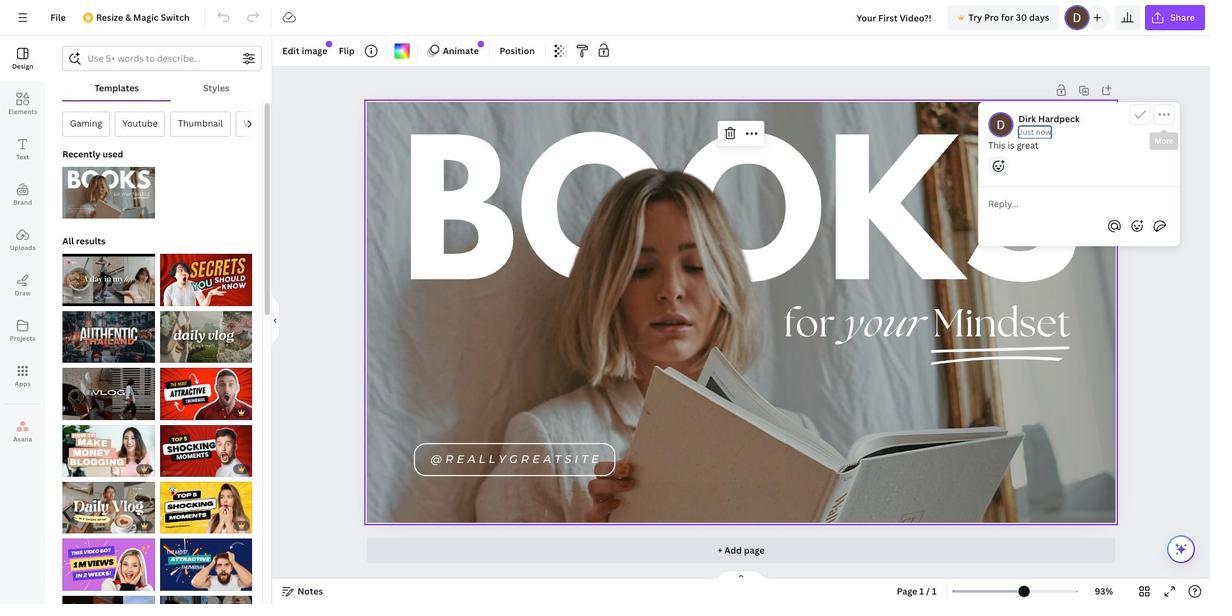 Task type: vqa. For each thing, say whether or not it's contained in the screenshot.
Pro on the top
no



Task type: describe. For each thing, give the bounding box(es) containing it.
most attractive youtube thumbnail image
[[160, 368, 252, 420]]

dark grey minimalist photo travel youtube thumbnail image
[[62, 311, 155, 363]]

quick actions image
[[1174, 542, 1189, 557]]

yellow attractive shocking fact youtube thumbnail group
[[160, 475, 252, 534]]

hide image
[[272, 290, 280, 351]]

red and white modern minimalist top 5 shocking moments youtube thumbnail group
[[160, 418, 252, 477]]

big text how to youtube thumbnail group
[[62, 418, 155, 477]]

yellow attractive shocking fact youtube thumbnail image
[[160, 482, 252, 534]]

brown and white simple vlog youtube thumbnail image
[[62, 368, 155, 420]]

brown white simple modern vlog youtube thumbnail image
[[160, 597, 252, 605]]

Reply draft. Add a reply or @mention. text field
[[989, 197, 1170, 211]]

Design title text field
[[847, 5, 943, 30]]

red colorful tips youtube thumbnail group
[[160, 247, 252, 306]]

red colorful tips youtube thumbnail image
[[160, 254, 252, 306]]

brown minimalist lifestyle daily vlog youtube thumbnail group
[[62, 247, 155, 306]]

brown white simple modern vlog youtube thumbnail group
[[160, 589, 252, 605]]

side panel tab list
[[0, 36, 45, 455]]

grey white modern book typography mindset youtube thumbnail group
[[62, 160, 155, 219]]

purple creative livestream youtube thumbnail group
[[62, 532, 155, 591]]



Task type: locate. For each thing, give the bounding box(es) containing it.
grey white modern book typography mindset youtube thumbnail image
[[62, 167, 155, 219]]

red and white modern minimalist top 5 shocking moments youtube thumbnail image
[[160, 425, 252, 477]]

green white minimalistic simple collage  daily vlog youtube thumbnail group
[[160, 304, 252, 363]]

orange yellow minimalist aesthetic a day in my life travel vlog youtube thumbnail image
[[62, 597, 155, 605]]

blue modern eye catching vlog youtube thumbnail group
[[160, 532, 252, 591]]

show pages image
[[711, 571, 772, 581]]

green white minimalistic simple collage  daily vlog youtube thumbnail image
[[160, 311, 252, 363]]

no color image
[[395, 44, 410, 59]]

orange yellow minimalist aesthetic a day in my life travel vlog youtube thumbnail group
[[62, 589, 155, 605]]

most attractive youtube thumbnail group
[[160, 361, 252, 420]]

big text how to youtube thumbnail image
[[62, 425, 155, 477]]

purple creative livestream youtube thumbnail image
[[62, 539, 155, 591]]

brown and white simple vlog youtube thumbnail group
[[62, 361, 155, 420]]

modern aesthetic daily vlog youtube thumbnail image
[[62, 482, 155, 534]]

blue modern eye catching vlog youtube thumbnail image
[[160, 539, 252, 591]]

dark grey minimalist photo travel youtube thumbnail group
[[62, 304, 155, 363]]

main menu bar
[[0, 0, 1211, 36]]

modern aesthetic daily vlog youtube thumbnail group
[[62, 475, 155, 534]]

brown minimalist lifestyle daily vlog youtube thumbnail image
[[62, 254, 155, 306]]

Use 5+ words to describe... search field
[[88, 47, 236, 71]]



